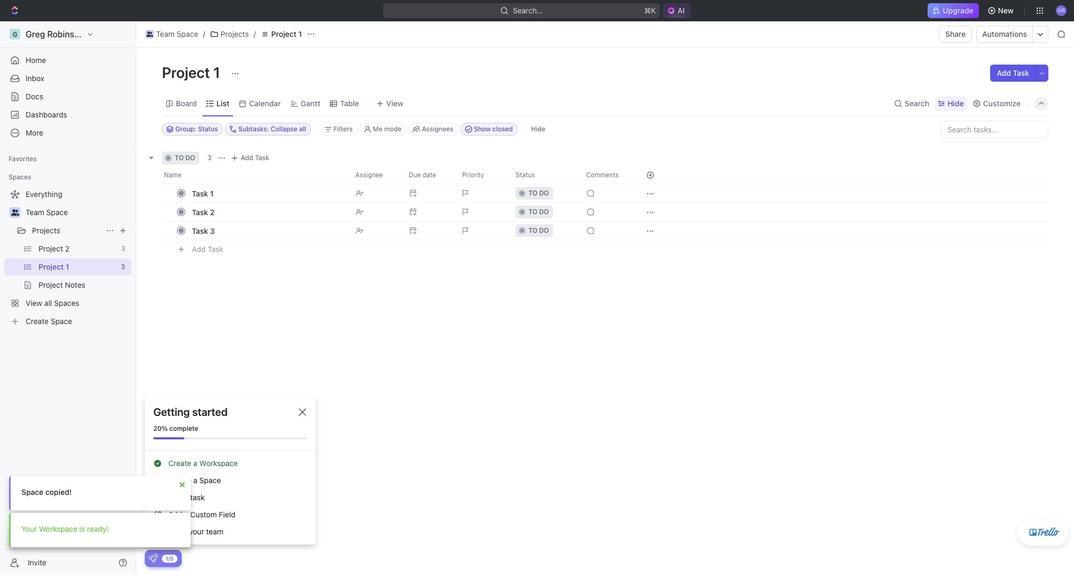 Task type: vqa. For each thing, say whether or not it's contained in the screenshot.
'Enter Space na﻿me' text box
no



Task type: locate. For each thing, give the bounding box(es) containing it.
1 horizontal spatial project 1
[[162, 64, 224, 81]]

0 vertical spatial team
[[156, 29, 175, 38]]

task
[[1013, 68, 1030, 78], [255, 154, 269, 162], [192, 226, 208, 235], [208, 245, 223, 254]]

3
[[207, 154, 212, 162], [210, 226, 215, 235], [121, 245, 125, 253], [121, 263, 125, 271]]

create for create a workspace
[[168, 459, 191, 468]]

project 2
[[38, 244, 69, 253]]

do for ‎task 1
[[539, 189, 549, 197]]

board link
[[174, 96, 197, 111]]

all up create space
[[44, 299, 52, 308]]

2 horizontal spatial add task
[[997, 68, 1030, 78]]

1 vertical spatial status
[[516, 171, 535, 179]]

1 vertical spatial view
[[26, 299, 42, 308]]

1 horizontal spatial status
[[516, 171, 535, 179]]

to do button for ‎task 2
[[509, 203, 580, 222]]

gantt
[[301, 99, 320, 108]]

0 horizontal spatial projects link
[[32, 222, 102, 239]]

0 vertical spatial all
[[299, 125, 306, 133]]

add task up customize
[[997, 68, 1030, 78]]

2 up project notes
[[65, 244, 69, 253]]

new button
[[983, 2, 1020, 19]]

upgrade
[[943, 6, 974, 15]]

2
[[210, 208, 215, 217], [65, 244, 69, 253]]

view up mode
[[386, 99, 404, 108]]

a up the task
[[193, 476, 197, 485]]

ready!
[[87, 525, 109, 534]]

invite down moved
[[28, 558, 46, 567]]

all right collapse
[[299, 125, 306, 133]]

list
[[217, 99, 229, 108]]

1 ‎task from the top
[[192, 189, 208, 198]]

20%
[[153, 425, 168, 433]]

tree containing everything
[[4, 186, 132, 330]]

view for view all spaces
[[26, 299, 42, 308]]

1 horizontal spatial team space
[[156, 29, 198, 38]]

1 horizontal spatial hide
[[948, 99, 964, 108]]

add up customize
[[997, 68, 1011, 78]]

status inside status dropdown button
[[516, 171, 535, 179]]

hide right the "closed"
[[531, 125, 546, 133]]

workspace left is
[[39, 525, 77, 534]]

space down 'view all spaces' link
[[51, 317, 72, 326]]

calendar
[[249, 99, 281, 108]]

status button
[[509, 167, 580, 184]]

project 1
[[271, 29, 302, 38], [162, 64, 224, 81], [38, 262, 69, 272]]

to do button for task 3
[[509, 221, 580, 241]]

view inside sidebar 'navigation'
[[26, 299, 42, 308]]

filters
[[334, 125, 353, 133]]

1
[[299, 29, 302, 38], [213, 64, 220, 81], [210, 189, 214, 198], [66, 262, 69, 272]]

space
[[177, 29, 198, 38], [46, 208, 68, 217], [51, 317, 72, 326], [199, 476, 221, 485], [21, 488, 43, 497], [19, 533, 39, 542]]

tree
[[4, 186, 132, 330]]

team right user group icon
[[26, 208, 44, 217]]

task down the ‎task 2
[[192, 226, 208, 235]]

table link
[[338, 96, 359, 111]]

0 horizontal spatial invite
[[28, 558, 46, 567]]

status right group:
[[198, 125, 218, 133]]

0 horizontal spatial team space
[[26, 208, 68, 217]]

1 vertical spatial all
[[44, 299, 52, 308]]

workspace for greg robinson's workspace
[[93, 29, 138, 39]]

view up create space
[[26, 299, 42, 308]]

create for create space
[[26, 317, 49, 326]]

Search tasks... text field
[[941, 121, 1048, 137]]

team space right user group image
[[156, 29, 198, 38]]

board
[[176, 99, 197, 108]]

invite left your
[[168, 528, 187, 537]]

dashboards
[[26, 110, 67, 119]]

0 vertical spatial view
[[386, 99, 404, 108]]

project notes
[[38, 281, 85, 290]]

hide inside button
[[531, 125, 546, 133]]

spaces up create space "link"
[[54, 299, 79, 308]]

1 vertical spatial workspace
[[199, 459, 238, 468]]

0 horizontal spatial view
[[26, 299, 42, 308]]

1 vertical spatial team space link
[[26, 204, 129, 221]]

‎task up the ‎task 2
[[192, 189, 208, 198]]

all
[[299, 125, 306, 133], [44, 299, 52, 308]]

1 horizontal spatial workspace
[[93, 29, 138, 39]]

‎task down the ‎task 1
[[192, 208, 208, 217]]

add task button up name 'dropdown button'
[[228, 152, 274, 165]]

space left copied!
[[21, 488, 43, 497]]

close image
[[299, 409, 306, 416]]

spaces
[[9, 173, 31, 181], [54, 299, 79, 308]]

spaces inside 'view all spaces' link
[[54, 299, 79, 308]]

1 vertical spatial add task
[[241, 154, 269, 162]]

2 vertical spatial create
[[168, 476, 191, 485]]

team space link
[[143, 28, 201, 41], [26, 204, 129, 221]]

2 vertical spatial project 1
[[38, 262, 69, 272]]

your workspace is ready!
[[21, 525, 109, 534]]

1 horizontal spatial spaces
[[54, 299, 79, 308]]

1/5
[[166, 556, 174, 562]]

/
[[203, 29, 205, 38], [254, 29, 256, 38]]

0 vertical spatial 2
[[210, 208, 215, 217]]

assignee
[[355, 171, 383, 179]]

subtasks: collapse all
[[238, 125, 306, 133]]

onboarding checklist button element
[[149, 555, 158, 563]]

due date button
[[403, 167, 456, 184]]

add task button
[[991, 65, 1036, 82], [228, 152, 274, 165], [187, 243, 228, 256]]

create up the add a task
[[168, 476, 191, 485]]

team inside sidebar 'navigation'
[[26, 208, 44, 217]]

1 vertical spatial invite
[[28, 558, 46, 567]]

0 horizontal spatial hide
[[531, 125, 546, 133]]

team space
[[156, 29, 198, 38], [26, 208, 68, 217]]

workspace up create a space
[[199, 459, 238, 468]]

create space
[[26, 317, 72, 326]]

0 horizontal spatial team space link
[[26, 204, 129, 221]]

create space link
[[4, 313, 129, 330]]

0 horizontal spatial all
[[44, 299, 52, 308]]

0 vertical spatial ‎task
[[192, 189, 208, 198]]

started
[[192, 406, 228, 419]]

assignee button
[[349, 167, 403, 184]]

show closed button
[[461, 123, 518, 136]]

task down the 'task 3'
[[208, 245, 223, 254]]

all inside sidebar 'navigation'
[[44, 299, 52, 308]]

workspace inside sidebar 'navigation'
[[93, 29, 138, 39]]

view inside button
[[386, 99, 404, 108]]

2 vertical spatial workspace
[[39, 525, 77, 534]]

2 horizontal spatial workspace
[[199, 459, 238, 468]]

0 vertical spatial hide
[[948, 99, 964, 108]]

to for ‎task 1
[[529, 189, 538, 197]]

2 inside sidebar 'navigation'
[[65, 244, 69, 253]]

1 vertical spatial projects
[[32, 226, 60, 235]]

add
[[997, 68, 1011, 78], [241, 154, 253, 162], [192, 245, 206, 254], [168, 493, 182, 502], [168, 511, 182, 520]]

a for workspace
[[193, 459, 197, 468]]

your
[[189, 528, 204, 537]]

2 horizontal spatial project 1
[[271, 29, 302, 38]]

20% complete
[[153, 425, 198, 433]]

0 vertical spatial invite
[[168, 528, 187, 537]]

1 vertical spatial hide
[[531, 125, 546, 133]]

0 horizontal spatial team
[[26, 208, 44, 217]]

getting started
[[153, 406, 228, 419]]

create a workspace
[[168, 459, 238, 468]]

0 vertical spatial project 1 link
[[258, 28, 305, 41]]

1 vertical spatial ‎task
[[192, 208, 208, 217]]

1 horizontal spatial /
[[254, 29, 256, 38]]

2 vertical spatial add task
[[192, 245, 223, 254]]

‎task
[[192, 189, 208, 198], [192, 208, 208, 217]]

1 vertical spatial team space
[[26, 208, 68, 217]]

projects
[[221, 29, 249, 38], [32, 226, 60, 235]]

me
[[373, 125, 383, 133]]

team space down everything
[[26, 208, 68, 217]]

1 horizontal spatial all
[[299, 125, 306, 133]]

0 vertical spatial spaces
[[9, 173, 31, 181]]

1 horizontal spatial invite
[[168, 528, 187, 537]]

do
[[185, 154, 195, 162], [539, 189, 549, 197], [539, 208, 549, 216], [539, 227, 549, 235]]

‎task 1
[[192, 189, 214, 198]]

to do for task 3
[[529, 227, 549, 235]]

0 horizontal spatial project 1
[[38, 262, 69, 272]]

a up create a space
[[193, 459, 197, 468]]

is
[[79, 525, 85, 534]]

0 horizontal spatial project 1 link
[[38, 259, 117, 276]]

user group image
[[146, 32, 153, 37]]

0 horizontal spatial add task
[[192, 245, 223, 254]]

subtasks:
[[238, 125, 269, 133]]

hide
[[948, 99, 964, 108], [531, 125, 546, 133]]

a for task
[[184, 493, 188, 502]]

0 vertical spatial workspace
[[93, 29, 138, 39]]

trash
[[74, 533, 90, 542]]

space left moved
[[19, 533, 39, 542]]

view button
[[373, 91, 407, 116]]

add task button down the 'task 3'
[[187, 243, 228, 256]]

invite inside sidebar 'navigation'
[[28, 558, 46, 567]]

inbox link
[[4, 70, 132, 87]]

workspace
[[93, 29, 138, 39], [199, 459, 238, 468], [39, 525, 77, 534]]

add task button up customize
[[991, 65, 1036, 82]]

hide right search
[[948, 99, 964, 108]]

projects link
[[207, 28, 252, 41], [32, 222, 102, 239]]

1 horizontal spatial team
[[156, 29, 175, 38]]

search button
[[891, 96, 933, 111]]

due
[[409, 171, 421, 179]]

1 horizontal spatial projects
[[221, 29, 249, 38]]

2 to do button from the top
[[509, 203, 580, 222]]

a for space
[[193, 476, 197, 485]]

space right user group image
[[177, 29, 198, 38]]

spaces down favorites button
[[9, 173, 31, 181]]

project 1 link
[[258, 28, 305, 41], [38, 259, 117, 276]]

1 vertical spatial create
[[168, 459, 191, 468]]

0 vertical spatial team space link
[[143, 28, 201, 41]]

do for task 3
[[539, 227, 549, 235]]

space down create a workspace
[[199, 476, 221, 485]]

favorites button
[[4, 153, 41, 166]]

3 to do button from the top
[[509, 221, 580, 241]]

0 horizontal spatial 2
[[65, 244, 69, 253]]

trash link
[[74, 533, 90, 542]]

team space inside sidebar 'navigation'
[[26, 208, 68, 217]]

‎task 1 link
[[189, 186, 347, 201]]

a down the add a task
[[184, 511, 188, 520]]

create up create a space
[[168, 459, 191, 468]]

a
[[193, 459, 197, 468], [193, 476, 197, 485], [184, 493, 188, 502], [184, 511, 188, 520]]

user group image
[[11, 210, 19, 216]]

team
[[156, 29, 175, 38], [26, 208, 44, 217]]

1 to do button from the top
[[509, 184, 580, 203]]

add task down the 'task 3'
[[192, 245, 223, 254]]

add task
[[997, 68, 1030, 78], [241, 154, 269, 162], [192, 245, 223, 254]]

workspace left user group image
[[93, 29, 138, 39]]

2 / from the left
[[254, 29, 256, 38]]

me mode
[[373, 125, 402, 133]]

date
[[423, 171, 436, 179]]

status
[[198, 125, 218, 133], [516, 171, 535, 179]]

0 vertical spatial create
[[26, 317, 49, 326]]

0 vertical spatial projects link
[[207, 28, 252, 41]]

invite
[[168, 528, 187, 537], [28, 558, 46, 567]]

1 horizontal spatial projects link
[[207, 28, 252, 41]]

everything
[[26, 190, 62, 199]]

a left the task
[[184, 493, 188, 502]]

1 horizontal spatial 2
[[210, 208, 215, 217]]

status right priority "dropdown button"
[[516, 171, 535, 179]]

tree inside sidebar 'navigation'
[[4, 186, 132, 330]]

customize
[[983, 99, 1021, 108]]

create down 'view all spaces'
[[26, 317, 49, 326]]

0 horizontal spatial /
[[203, 29, 205, 38]]

name button
[[162, 167, 349, 184]]

task 3 link
[[189, 223, 347, 239]]

to do for ‎task 2
[[529, 208, 549, 216]]

add task up name 'dropdown button'
[[241, 154, 269, 162]]

task up name 'dropdown button'
[[255, 154, 269, 162]]

0 horizontal spatial projects
[[32, 226, 60, 235]]

0 horizontal spatial status
[[198, 125, 218, 133]]

1 vertical spatial 2
[[65, 244, 69, 253]]

favorites
[[9, 155, 37, 163]]

create inside "link"
[[26, 317, 49, 326]]

team right user group image
[[156, 29, 175, 38]]

3 right project 2 link
[[121, 245, 125, 253]]

customize button
[[970, 96, 1024, 111]]

1 horizontal spatial view
[[386, 99, 404, 108]]

to do for ‎task 1
[[529, 189, 549, 197]]

2 ‎task from the top
[[192, 208, 208, 217]]

1 vertical spatial spaces
[[54, 299, 79, 308]]

0 vertical spatial add task button
[[991, 65, 1036, 82]]

2 up the 'task 3'
[[210, 208, 215, 217]]

0 vertical spatial add task
[[997, 68, 1030, 78]]

to do button
[[509, 184, 580, 203], [509, 203, 580, 222], [509, 221, 580, 241]]

1 vertical spatial team
[[26, 208, 44, 217]]



Task type: describe. For each thing, give the bounding box(es) containing it.
1 inside sidebar 'navigation'
[[66, 262, 69, 272]]

filters button
[[320, 123, 358, 136]]

add a custom field
[[168, 511, 236, 520]]

add task for add task button to the bottom
[[192, 245, 223, 254]]

show closed
[[474, 125, 513, 133]]

me mode button
[[360, 123, 406, 136]]

workspace for create a workspace
[[199, 459, 238, 468]]

‎task for ‎task 2
[[192, 208, 208, 217]]

dashboards link
[[4, 106, 132, 123]]

add a task
[[168, 493, 205, 502]]

1 horizontal spatial team space link
[[143, 28, 201, 41]]

space down everything 'link'
[[46, 208, 68, 217]]

invite your team
[[168, 528, 224, 537]]

group: status
[[175, 125, 218, 133]]

⌘k
[[644, 6, 656, 15]]

project 1 inside sidebar 'navigation'
[[38, 262, 69, 272]]

share
[[946, 29, 966, 38]]

home
[[26, 56, 46, 65]]

team
[[206, 528, 224, 537]]

moved
[[41, 533, 63, 542]]

2 for ‎task 2
[[210, 208, 215, 217]]

1 / from the left
[[203, 29, 205, 38]]

view all spaces
[[26, 299, 79, 308]]

comments
[[586, 171, 619, 179]]

to do button for ‎task 1
[[509, 184, 580, 203]]

‎task 2 link
[[189, 204, 347, 220]]

automations
[[983, 29, 1027, 38]]

‎task for ‎task 1
[[192, 189, 208, 198]]

to for ‎task 2
[[529, 208, 538, 216]]

onboarding checklist button image
[[149, 555, 158, 563]]

0 vertical spatial project 1
[[271, 29, 302, 38]]

more
[[26, 128, 43, 137]]

field
[[219, 511, 236, 520]]

add up name 'dropdown button'
[[241, 154, 253, 162]]

group:
[[175, 125, 196, 133]]

share button
[[939, 26, 973, 43]]

hide button
[[935, 96, 967, 111]]

invite for invite your team
[[168, 528, 187, 537]]

1 horizontal spatial project 1 link
[[258, 28, 305, 41]]

0 vertical spatial team space
[[156, 29, 198, 38]]

show
[[474, 125, 491, 133]]

priority button
[[456, 167, 509, 184]]

sidebar navigation
[[0, 21, 138, 576]]

3 down the ‎task 2
[[210, 226, 215, 235]]

1 horizontal spatial add task
[[241, 154, 269, 162]]

space copied!
[[21, 488, 72, 497]]

0 vertical spatial projects
[[221, 29, 249, 38]]

1 vertical spatial add task button
[[228, 152, 274, 165]]

notes
[[65, 281, 85, 290]]

priority
[[462, 171, 484, 179]]

robinson's
[[47, 29, 91, 39]]

gantt link
[[299, 96, 320, 111]]

project 2 link
[[38, 241, 117, 258]]

greg
[[26, 29, 45, 39]]

invite for invite
[[28, 558, 46, 567]]

gr button
[[1053, 2, 1070, 19]]

hide inside dropdown button
[[948, 99, 964, 108]]

project notes link
[[38, 277, 129, 294]]

1 vertical spatial project 1 link
[[38, 259, 117, 276]]

2 vertical spatial add task button
[[187, 243, 228, 256]]

task up customize
[[1013, 68, 1030, 78]]

3 down "group: status"
[[207, 154, 212, 162]]

to for task 3
[[529, 227, 538, 235]]

comments button
[[580, 167, 633, 184]]

space inside "link"
[[51, 317, 72, 326]]

create a space
[[168, 476, 221, 485]]

create for create a space
[[168, 476, 191, 485]]

calendar link
[[247, 96, 281, 111]]

do for ‎task 2
[[539, 208, 549, 216]]

home link
[[4, 52, 132, 69]]

add down the add a task
[[168, 511, 182, 520]]

0 vertical spatial status
[[198, 125, 218, 133]]

getting
[[153, 406, 190, 419]]

view for view
[[386, 99, 404, 108]]

inbox
[[26, 74, 44, 83]]

docs
[[26, 92, 43, 101]]

search...
[[513, 6, 543, 15]]

projects inside sidebar 'navigation'
[[32, 226, 60, 235]]

0 horizontal spatial workspace
[[39, 525, 77, 534]]

upgrade link
[[928, 3, 979, 18]]

greg robinson's workspace, , element
[[10, 29, 20, 40]]

gr
[[1058, 7, 1065, 14]]

view button
[[373, 96, 407, 111]]

0 horizontal spatial spaces
[[9, 173, 31, 181]]

closed
[[493, 125, 513, 133]]

2 for project 2
[[65, 244, 69, 253]]

1 vertical spatial projects link
[[32, 222, 102, 239]]

1 vertical spatial project 1
[[162, 64, 224, 81]]

docs link
[[4, 88, 132, 105]]

due date
[[409, 171, 436, 179]]

more button
[[4, 125, 132, 142]]

your
[[21, 525, 37, 534]]

table
[[340, 99, 359, 108]]

mode
[[384, 125, 402, 133]]

hide button
[[527, 123, 550, 136]]

search
[[905, 99, 930, 108]]

automations button
[[977, 26, 1033, 42]]

list link
[[214, 96, 229, 111]]

ai
[[678, 6, 685, 15]]

‎task 2
[[192, 208, 215, 217]]

add task for top add task button
[[997, 68, 1030, 78]]

project inside 'link'
[[38, 281, 63, 290]]

custom
[[190, 511, 217, 520]]

greg robinson's workspace
[[26, 29, 138, 39]]

view all spaces link
[[4, 295, 129, 312]]

task 3
[[192, 226, 215, 235]]

3 up project notes 'link'
[[121, 263, 125, 271]]

new
[[998, 6, 1014, 15]]

a for custom
[[184, 511, 188, 520]]

add left the task
[[168, 493, 182, 502]]

name
[[164, 171, 182, 179]]

everything link
[[4, 186, 129, 203]]

g
[[13, 30, 17, 38]]

task
[[190, 493, 205, 502]]

space moved to trash
[[19, 533, 90, 542]]

add down the 'task 3'
[[192, 245, 206, 254]]



